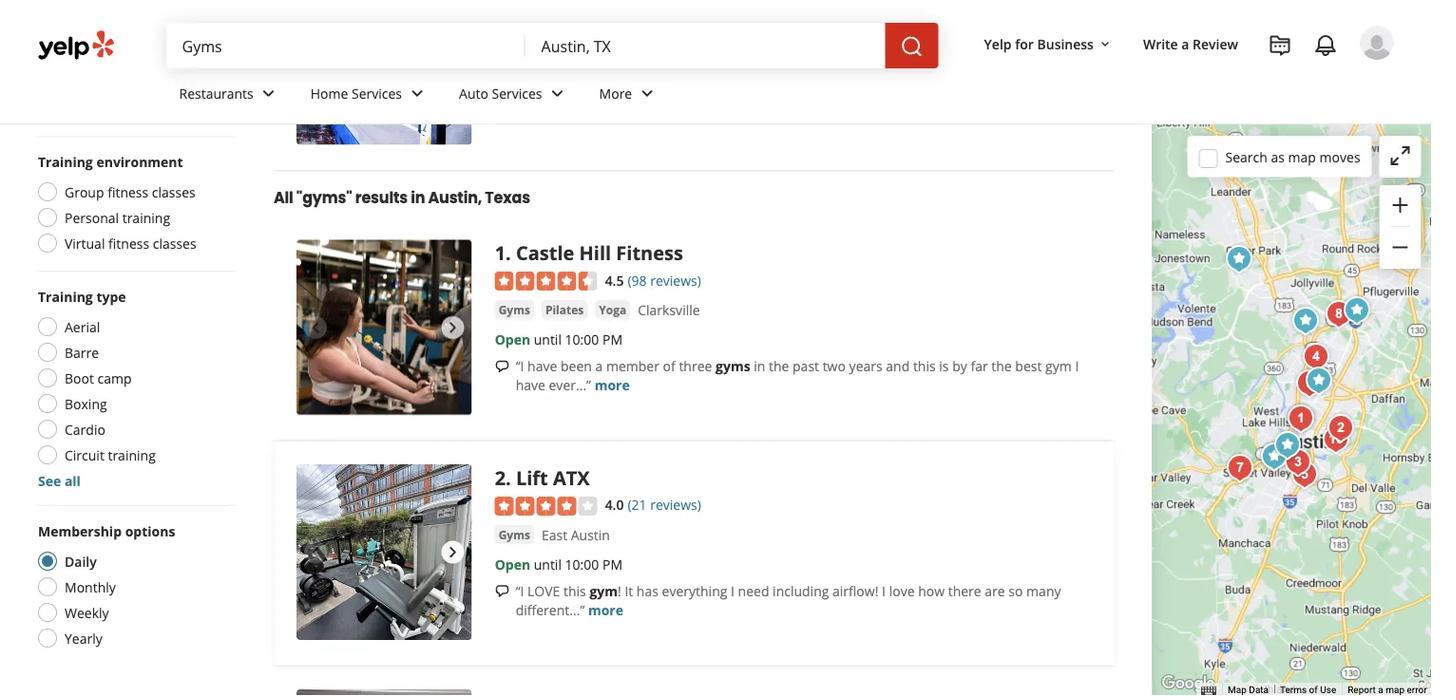 Task type: describe. For each thing, give the bounding box(es) containing it.
barre
[[65, 344, 99, 362]]

more for 2 . lift atx
[[588, 601, 624, 619]]

16 speech v2 image for "i was new to austin and trying different studios. the folks here workout intensely but with such kindness and warmth. i had never done anything like it before and they were…"
[[495, 89, 510, 104]]

many
[[1027, 582, 1061, 600]]

circuit
[[65, 446, 104, 464]]

(21 reviews) link
[[628, 494, 701, 515]]

1 vertical spatial of
[[1309, 685, 1318, 696]]

write a review link
[[1136, 27, 1246, 61]]

in inside in the past two years and this is by far the best gym i have ever..."
[[754, 357, 766, 375]]

1
[[495, 240, 506, 266]]

16 chevron down v2 image
[[1098, 37, 1113, 52]]

option group containing training type
[[32, 287, 236, 490]]

search
[[1226, 148, 1268, 166]]

ruby a. image
[[1360, 26, 1394, 60]]

training type
[[38, 288, 126, 306]]

been
[[561, 357, 592, 375]]

reviews) for 1 . castle hill fitness
[[650, 271, 701, 289]]

home services link
[[295, 68, 444, 124]]

far
[[971, 357, 988, 375]]

trainers
[[499, 31, 546, 47]]

classes for virtual fitness classes
[[153, 234, 196, 252]]

1 vertical spatial in
[[411, 187, 425, 209]]

more link for castle hill fitness
[[595, 376, 630, 394]]

4.6
[[605, 1, 624, 19]]

such
[[516, 106, 545, 124]]

4.0 link
[[605, 494, 624, 515]]

member
[[606, 357, 660, 375]]

need
[[738, 582, 769, 600]]

2 vertical spatial gyms button
[[495, 526, 534, 545]]

a for report
[[1379, 685, 1384, 696]]

training for circuit training
[[108, 446, 156, 464]]

grassiron image
[[1300, 362, 1338, 400]]

onnit gym - austin, tx image
[[1286, 456, 1324, 494]]

big tex gym image
[[1320, 296, 1358, 334]]

open for castle hill fitness
[[495, 331, 531, 349]]

pm for atx
[[603, 555, 623, 574]]

but
[[1025, 87, 1046, 105]]

(16 reviews)
[[628, 1, 701, 19]]

a for write
[[1182, 35, 1190, 53]]

the mat martial arts & fitness image
[[1221, 240, 1259, 279]]

group fitness classes
[[65, 183, 196, 201]]

24 chevron down v2 image
[[257, 82, 280, 105]]

business categories element
[[164, 68, 1394, 124]]

terms of use
[[1280, 685, 1337, 696]]

boxing inside button
[[608, 31, 647, 47]]

boot camp
[[65, 369, 132, 387]]

10:00 for hill
[[565, 331, 599, 349]]

cardio
[[65, 421, 105, 439]]

4
[[556, 60, 564, 78]]

yearly
[[65, 630, 102, 648]]

like
[[855, 106, 876, 124]]

quote
[[108, 58, 142, 74]]

trying
[[671, 87, 706, 105]]

and down workout
[[936, 106, 959, 124]]

services for auto services
[[492, 84, 542, 102]]

warmth.
[[634, 106, 686, 124]]

until for lift
[[534, 555, 562, 574]]

see
[[38, 472, 61, 490]]

auto services link
[[444, 68, 584, 124]]

fitness for group
[[108, 183, 148, 201]]

see all button
[[38, 472, 81, 490]]

monthly
[[65, 578, 116, 596]]

next image for 1 . castle hill fitness
[[442, 316, 464, 339]]

and down more
[[607, 106, 630, 124]]

write a review
[[1143, 35, 1239, 53]]

a for request
[[98, 58, 105, 74]]

gym inside in the past two years and this is by far the best gym i have ever..."
[[1046, 357, 1072, 375]]

hit athletic image
[[1298, 338, 1336, 376]]

restaurants link
[[164, 68, 295, 124]]

lift atx image
[[1322, 410, 1360, 448]]

search as map moves
[[1226, 148, 1361, 166]]

including
[[773, 582, 829, 600]]

boot
[[65, 369, 94, 387]]

reviews) for 2 . lift atx
[[650, 496, 701, 514]]

more link for lift atx
[[588, 601, 624, 619]]

request a quote button
[[38, 52, 154, 81]]

east austin
[[542, 526, 610, 545]]

(98 reviews)
[[628, 271, 701, 289]]

virtual
[[65, 234, 105, 252]]

lift atx link
[[516, 465, 590, 491]]

previous image for 2
[[304, 541, 327, 564]]

next image for 2 . lift atx
[[442, 541, 464, 564]]

expand map image
[[1389, 144, 1412, 167]]

open until 10:00 pm for lift
[[495, 555, 623, 574]]

new
[[555, 87, 581, 105]]

castle
[[516, 240, 574, 266]]

report
[[1348, 685, 1376, 696]]

group
[[65, 183, 104, 201]]

studios.
[[767, 87, 816, 105]]

slideshow element for 1
[[297, 240, 472, 416]]

1 vertical spatial gyms button
[[495, 301, 534, 320]]

"gyms"
[[296, 187, 352, 209]]

yelp for business button
[[977, 27, 1121, 61]]

was
[[528, 87, 552, 105]]

reviews) inside "link"
[[650, 1, 701, 19]]

and up warmth.
[[643, 87, 667, 105]]

2
[[495, 465, 506, 491]]

search image
[[901, 35, 924, 58]]

auto services
[[459, 84, 542, 102]]

4.5
[[605, 271, 624, 289]]

(98 reviews) link
[[628, 270, 701, 290]]

zoom in image
[[1389, 194, 1412, 217]]

to
[[585, 87, 597, 105]]

clarksville
[[638, 302, 700, 320]]

until for castle
[[534, 331, 562, 349]]

"i inside "i was new to austin and trying different studios. the folks here workout intensely but with such kindness and warmth. i had never done anything like it before and they were…"
[[516, 87, 524, 105]]

business
[[1038, 35, 1094, 53]]

google image
[[1157, 672, 1220, 697]]

0 horizontal spatial of
[[663, 357, 676, 375]]

closes in 4 min
[[495, 60, 593, 78]]

has
[[637, 582, 659, 600]]

1 slideshow element from the top
[[297, 0, 472, 145]]

so
[[1009, 582, 1023, 600]]

virtual fitness classes
[[65, 234, 196, 252]]

options
[[125, 522, 175, 540]]

see all
[[38, 472, 81, 490]]

0 vertical spatial have
[[528, 357, 557, 375]]

closes
[[495, 60, 537, 78]]

review
[[1193, 35, 1239, 53]]

24 chevron down v2 image for more
[[636, 82, 659, 105]]

"i love this gym
[[516, 582, 618, 600]]

how
[[918, 582, 945, 600]]

24 chevron down v2 image for auto services
[[546, 82, 569, 105]]

use
[[1321, 685, 1337, 696]]

0 vertical spatial more link
[[1043, 106, 1078, 124]]

10:00 for atx
[[565, 555, 599, 574]]

classes for group fitness classes
[[152, 183, 196, 201]]

1 vertical spatial gyms link
[[495, 301, 534, 320]]

there
[[948, 582, 982, 600]]

open until 10:00 pm for castle
[[495, 331, 623, 349]]

more link
[[584, 68, 674, 124]]

tls atx global image
[[1287, 302, 1325, 340]]

personal
[[65, 209, 119, 227]]

this inside in the past two years and this is by far the best gym i have ever..."
[[913, 357, 936, 375]]

they
[[963, 106, 990, 124]]

had
[[697, 106, 720, 124]]

1 vertical spatial boxing
[[65, 395, 107, 413]]

fev - iron vault gym image
[[1256, 438, 1294, 476]]

0 vertical spatial easley boxing and fitness image
[[297, 0, 472, 145]]

in the past two years and this is by far the best gym i have ever..."
[[516, 357, 1079, 394]]

0 vertical spatial gyms button
[[557, 30, 597, 49]]

2 the from the left
[[992, 357, 1012, 375]]

1 the from the left
[[769, 357, 789, 375]]

none field 'near'
[[541, 35, 870, 56]]

4.5 star rating image
[[495, 272, 598, 291]]

services for home services
[[352, 84, 402, 102]]

i left "love"
[[882, 582, 886, 600]]

atomic athlete image
[[1280, 444, 1318, 482]]

restaurants
[[179, 84, 254, 102]]

training environment
[[38, 153, 183, 171]]

were…"
[[993, 106, 1039, 124]]



Task type: locate. For each thing, give the bounding box(es) containing it.
none field up 'trying'
[[541, 35, 870, 56]]

"i was new to austin and trying different studios. the folks here workout intensely but with such kindness and warmth. i had never done anything like it before and they were…"
[[516, 87, 1076, 124]]

1 vertical spatial classes
[[153, 234, 196, 252]]

1 previous image from the top
[[304, 316, 327, 339]]

pilates button
[[542, 301, 588, 320]]

more
[[1043, 106, 1078, 124], [595, 376, 630, 394], [588, 601, 624, 619]]

1 services from the left
[[352, 84, 402, 102]]

pm
[[603, 331, 623, 349], [603, 555, 623, 574]]

0 horizontal spatial the
[[769, 357, 789, 375]]

0 horizontal spatial in
[[411, 187, 425, 209]]

1 horizontal spatial boxing
[[608, 31, 647, 47]]

2 next image from the top
[[442, 541, 464, 564]]

10:00 up been
[[565, 331, 599, 349]]

0 vertical spatial austin
[[601, 87, 640, 105]]

. left lift on the left of page
[[506, 465, 511, 491]]

0 horizontal spatial gym
[[590, 582, 618, 600]]

more down with
[[1043, 106, 1078, 124]]

10:00 down the east austin
[[565, 555, 599, 574]]

reviews) up clarksville
[[650, 271, 701, 289]]

by
[[953, 357, 967, 375]]

2 horizontal spatial in
[[754, 357, 766, 375]]

in left 4 in the top left of the page
[[540, 60, 553, 78]]

with
[[1049, 87, 1076, 105]]

1 vertical spatial map
[[1386, 685, 1405, 696]]

yoga button
[[595, 301, 630, 320]]

have inside in the past two years and this is by far the best gym i have ever..."
[[516, 376, 546, 394]]

next image
[[442, 316, 464, 339], [442, 541, 464, 564]]

group
[[1380, 185, 1422, 269]]

1 . castle hill fitness
[[495, 240, 683, 266]]

1 option group from the top
[[32, 152, 236, 259]]

gyms button left east at the bottom
[[495, 526, 534, 545]]

gyms link down 4.5 star rating image
[[495, 301, 534, 320]]

2 services from the left
[[492, 84, 542, 102]]

of left the 'three'
[[663, 357, 676, 375]]

1 until from the top
[[534, 331, 562, 349]]

0 vertical spatial map
[[1289, 148, 1316, 166]]

0 vertical spatial open until 10:00 pm
[[495, 331, 623, 349]]

24 chevron down v2 image inside home services link
[[406, 82, 429, 105]]

gyms button down 4.5 star rating image
[[495, 301, 534, 320]]

1 vertical spatial pm
[[603, 555, 623, 574]]

16 speech v2 image
[[495, 89, 510, 104], [495, 584, 510, 599]]

reviews)
[[650, 1, 701, 19], [650, 271, 701, 289], [650, 496, 701, 514]]

before
[[891, 106, 932, 124]]

gyms link left east at the bottom
[[495, 526, 534, 545]]

0 vertical spatial pm
[[603, 331, 623, 349]]

1 vertical spatial have
[[516, 376, 546, 394]]

1 10:00 from the top
[[565, 331, 599, 349]]

2 24 chevron down v2 image from the left
[[546, 82, 569, 105]]

2 open until 10:00 pm from the top
[[495, 555, 623, 574]]

gyms link up min
[[557, 30, 597, 49]]

4.5 link
[[605, 270, 624, 290]]

none field find
[[182, 35, 511, 56]]

moves
[[1320, 148, 1361, 166]]

option group containing membership options
[[32, 522, 236, 654]]

more link down member
[[595, 376, 630, 394]]

a right write
[[1182, 35, 1190, 53]]

24 chevron down v2 image inside auto services link
[[546, 82, 569, 105]]

1 training from the top
[[38, 153, 93, 171]]

0 vertical spatial reviews)
[[650, 1, 701, 19]]

2 . from the top
[[506, 465, 511, 491]]

open until 10:00 pm down pilates link
[[495, 331, 623, 349]]

life time image
[[1222, 450, 1260, 488]]

open until 10:00 pm
[[495, 331, 623, 349], [495, 555, 623, 574]]

love
[[889, 582, 915, 600]]

trainers button
[[495, 30, 550, 49]]

1 vertical spatial gym
[[590, 582, 618, 600]]

reviews) right (21 at the bottom of page
[[650, 496, 701, 514]]

2 vertical spatial in
[[754, 357, 766, 375]]

classes down personal training
[[153, 234, 196, 252]]

1 vertical spatial training
[[108, 446, 156, 464]]

1 pm from the top
[[603, 331, 623, 349]]

a right been
[[595, 357, 603, 375]]

gyms for the bottommost gyms button
[[499, 527, 530, 543]]

1 reviews) from the top
[[650, 1, 701, 19]]

0 vertical spatial 16 speech v2 image
[[495, 89, 510, 104]]

2 vertical spatial option group
[[32, 522, 236, 654]]

map left the error
[[1386, 685, 1405, 696]]

fitness connection image
[[1338, 292, 1376, 330]]

1 horizontal spatial none field
[[541, 35, 870, 56]]

0 vertical spatial next image
[[442, 316, 464, 339]]

0 vertical spatial gyms
[[561, 31, 593, 47]]

and inside in the past two years and this is by far the best gym i have ever..."
[[886, 357, 910, 375]]

1 vertical spatial 16 speech v2 image
[[495, 584, 510, 599]]

love
[[528, 582, 560, 600]]

2 option group from the top
[[32, 287, 236, 490]]

and right years
[[886, 357, 910, 375]]

results
[[355, 187, 408, 209]]

1 16 speech v2 image from the top
[[495, 89, 510, 104]]

0 horizontal spatial map
[[1289, 148, 1316, 166]]

type
[[96, 288, 126, 306]]

training
[[38, 153, 93, 171], [38, 288, 93, 306]]

the
[[819, 87, 842, 105]]

2 horizontal spatial 24 chevron down v2 image
[[636, 82, 659, 105]]

1 horizontal spatial easley boxing and fitness image
[[1269, 427, 1307, 465]]

None search field
[[167, 23, 943, 68]]

training up 'virtual fitness classes'
[[122, 209, 170, 227]]

request a quote
[[50, 58, 142, 74]]

None field
[[182, 35, 511, 56], [541, 35, 870, 56]]

camp
[[97, 369, 132, 387]]

2 reviews) from the top
[[650, 271, 701, 289]]

(21 reviews)
[[628, 496, 701, 514]]

0 vertical spatial option group
[[32, 152, 236, 259]]

2 vertical spatial "i
[[516, 582, 524, 600]]

1 horizontal spatial services
[[492, 84, 542, 102]]

open until 10:00 pm up "i love this gym
[[495, 555, 623, 574]]

services down "closes" on the top of page
[[492, 84, 542, 102]]

2 vertical spatial reviews)
[[650, 496, 701, 514]]

terms of use link
[[1280, 685, 1337, 696]]

ever..."
[[549, 376, 591, 394]]

0 vertical spatial gym
[[1046, 357, 1072, 375]]

more link down with
[[1043, 106, 1078, 124]]

1 horizontal spatial of
[[1309, 685, 1318, 696]]

training for personal training
[[122, 209, 170, 227]]

east
[[542, 526, 568, 545]]

folks
[[846, 87, 875, 105]]

gyms button
[[557, 30, 597, 49], [495, 301, 534, 320], [495, 526, 534, 545]]

1 vertical spatial gyms
[[499, 302, 530, 318]]

1 vertical spatial .
[[506, 465, 511, 491]]

boxing
[[608, 31, 647, 47], [65, 395, 107, 413]]

24 chevron down v2 image inside more link
[[636, 82, 659, 105]]

2 training from the top
[[38, 288, 93, 306]]

austin,
[[428, 187, 482, 209]]

home
[[311, 84, 348, 102]]

0 vertical spatial previous image
[[304, 316, 327, 339]]

10:00
[[565, 331, 599, 349], [565, 555, 599, 574]]

1 horizontal spatial map
[[1386, 685, 1405, 696]]

option group
[[32, 152, 236, 259], [32, 287, 236, 490], [32, 522, 236, 654]]

open for lift atx
[[495, 555, 531, 574]]

1 vertical spatial fitness
[[108, 234, 149, 252]]

option group containing training environment
[[32, 152, 236, 259]]

0 vertical spatial this
[[913, 357, 936, 375]]

fast-
[[50, 22, 77, 38]]

i inside in the past two years and this is by far the best gym i have ever..."
[[1075, 357, 1079, 375]]

"i right 16 speech v2 icon on the left bottom of page
[[516, 357, 524, 375]]

2 vertical spatial more link
[[588, 601, 624, 619]]

slideshow element
[[297, 0, 472, 145], [297, 240, 472, 416], [297, 465, 472, 640]]

3 24 chevron down v2 image from the left
[[636, 82, 659, 105]]

. for 2
[[506, 465, 511, 491]]

Find text field
[[182, 35, 511, 56]]

1 vertical spatial more
[[595, 376, 630, 394]]

1 horizontal spatial in
[[540, 60, 553, 78]]

pm down yoga button
[[603, 331, 623, 349]]

fev - iron vault gym image
[[1256, 438, 1294, 476]]

1 horizontal spatial this
[[913, 357, 936, 375]]

gym
[[1046, 357, 1072, 375], [590, 582, 618, 600]]

0 horizontal spatial none field
[[182, 35, 511, 56]]

2 open from the top
[[495, 555, 531, 574]]

. left castle
[[506, 240, 511, 266]]

gyms up min
[[561, 31, 593, 47]]

2 16 speech v2 image from the top
[[495, 584, 510, 599]]

1 horizontal spatial gym
[[1046, 357, 1072, 375]]

0 horizontal spatial easley boxing and fitness image
[[297, 0, 472, 145]]

weekly
[[65, 604, 109, 622]]

1 vertical spatial "i
[[516, 357, 524, 375]]

training for group fitness classes
[[38, 153, 93, 171]]

16 speech v2 image right auto
[[495, 89, 510, 104]]

yoga
[[599, 302, 627, 318]]

austin inside "i was new to austin and trying different studios. the folks here workout intensely but with such kindness and warmth. i had never done anything like it before and they were…"
[[601, 87, 640, 105]]

is
[[939, 357, 949, 375]]

training for aerial
[[38, 288, 93, 306]]

terms
[[1280, 685, 1307, 696]]

boxing down (16
[[608, 31, 647, 47]]

a right report
[[1379, 685, 1384, 696]]

.
[[506, 240, 511, 266], [506, 465, 511, 491]]

a left quote
[[98, 58, 105, 74]]

request
[[50, 58, 95, 74]]

boxing up cardio
[[65, 395, 107, 413]]

2 vertical spatial more
[[588, 601, 624, 619]]

24 chevron down v2 image up warmth.
[[636, 82, 659, 105]]

1 vertical spatial this
[[564, 582, 586, 600]]

3 reviews) from the top
[[650, 496, 701, 514]]

2 vertical spatial gyms
[[499, 527, 530, 543]]

gym left 'it'
[[590, 582, 618, 600]]

0 vertical spatial more
[[1043, 106, 1078, 124]]

done
[[762, 106, 794, 124]]

1 vertical spatial next image
[[442, 541, 464, 564]]

fitness
[[616, 240, 683, 266]]

gyms button up min
[[557, 30, 597, 49]]

this
[[913, 357, 936, 375], [564, 582, 586, 600]]

16 speech v2 image left love on the left bottom of the page
[[495, 584, 510, 599]]

0 vertical spatial 10:00
[[565, 331, 599, 349]]

0 vertical spatial training
[[122, 209, 170, 227]]

2 vertical spatial gyms link
[[495, 526, 534, 545]]

0 horizontal spatial 24 chevron down v2 image
[[406, 82, 429, 105]]

pm up the !
[[603, 555, 623, 574]]

map right 'as'
[[1289, 148, 1316, 166]]

hill
[[579, 240, 611, 266]]

1 none field from the left
[[182, 35, 511, 56]]

min
[[568, 60, 593, 78]]

classes
[[152, 183, 196, 201], [153, 234, 196, 252]]

training right circuit at the left
[[108, 446, 156, 464]]

0 vertical spatial training
[[38, 153, 93, 171]]

zoom out image
[[1389, 236, 1412, 259]]

services right home on the top left
[[352, 84, 402, 102]]

previous image
[[304, 316, 327, 339], [304, 541, 327, 564]]

1 vertical spatial reviews)
[[650, 271, 701, 289]]

0 vertical spatial "i
[[516, 87, 524, 105]]

gyms left east at the bottom
[[499, 527, 530, 543]]

1 vertical spatial open
[[495, 555, 531, 574]]

fitness for virtual
[[108, 234, 149, 252]]

gyms for the top gyms button
[[561, 31, 593, 47]]

the right far
[[992, 357, 1012, 375]]

1 vertical spatial slideshow element
[[297, 240, 472, 416]]

1 . from the top
[[506, 240, 511, 266]]

it
[[880, 106, 888, 124]]

membership options
[[38, 522, 175, 540]]

. for 1
[[506, 240, 511, 266]]

more down member
[[595, 376, 630, 394]]

yoga link
[[595, 301, 630, 320]]

3 slideshow element from the top
[[297, 465, 472, 640]]

16 speech v2 image
[[495, 359, 510, 375]]

notifications image
[[1315, 34, 1337, 57]]

i left need
[[731, 582, 735, 600]]

"i left love on the left bottom of the page
[[516, 582, 524, 600]]

a inside button
[[98, 58, 105, 74]]

and
[[643, 87, 667, 105], [607, 106, 630, 124], [936, 106, 959, 124], [886, 357, 910, 375]]

pm for hill
[[603, 331, 623, 349]]

4 star rating image
[[495, 497, 598, 516]]

0 vertical spatial slideshow element
[[297, 0, 472, 145]]

austin right to
[[601, 87, 640, 105]]

map for moves
[[1289, 148, 1316, 166]]

map for error
[[1386, 685, 1405, 696]]

texas
[[485, 187, 530, 209]]

0 vertical spatial open
[[495, 331, 531, 349]]

more link down the !
[[588, 601, 624, 619]]

austin simply fit image
[[1291, 365, 1329, 403]]

user actions element
[[969, 24, 1421, 141]]

more for 1 . castle hill fitness
[[595, 376, 630, 394]]

in right gyms
[[754, 357, 766, 375]]

1 vertical spatial open until 10:00 pm
[[495, 555, 623, 574]]

1 vertical spatial more link
[[595, 376, 630, 394]]

of left the use
[[1309, 685, 1318, 696]]

gyms link
[[557, 30, 597, 49], [495, 301, 534, 320], [495, 526, 534, 545]]

1 vertical spatial easley boxing and fitness image
[[1269, 427, 1307, 465]]

kindness
[[548, 106, 603, 124]]

fitness down personal training
[[108, 234, 149, 252]]

map data button
[[1228, 684, 1269, 697]]

2 previous image from the top
[[304, 541, 327, 564]]

castle hill fitness image
[[297, 240, 472, 416], [1282, 400, 1320, 438], [1282, 400, 1320, 438]]

in right results
[[411, 187, 425, 209]]

services
[[352, 84, 402, 102], [492, 84, 542, 102]]

projects image
[[1269, 34, 1292, 57]]

0 vertical spatial in
[[540, 60, 553, 78]]

more
[[599, 84, 632, 102]]

(21
[[628, 496, 647, 514]]

24 chevron down v2 image down 4 in the top left of the page
[[546, 82, 569, 105]]

austin right east at the bottom
[[571, 526, 610, 545]]

4.6 link
[[605, 0, 624, 19]]

2 until from the top
[[534, 555, 562, 574]]

map region
[[1070, 53, 1432, 697]]

lift atx image
[[297, 465, 472, 640]]

4.6 star rating image
[[495, 2, 598, 21]]

1 24 chevron down v2 image from the left
[[406, 82, 429, 105]]

"i left was
[[516, 87, 524, 105]]

0 vertical spatial of
[[663, 357, 676, 375]]

3 option group from the top
[[32, 522, 236, 654]]

1 vertical spatial option group
[[32, 287, 236, 490]]

1 vertical spatial training
[[38, 288, 93, 306]]

this right love on the left bottom of the page
[[564, 582, 586, 600]]

until down the 'pilates' button
[[534, 331, 562, 349]]

easley boxing and fitness image
[[297, 0, 472, 145], [1269, 427, 1307, 465]]

slideshow element for 2
[[297, 465, 472, 640]]

2 slideshow element from the top
[[297, 240, 472, 416]]

0 vertical spatial gyms link
[[557, 30, 597, 49]]

1 next image from the top
[[442, 316, 464, 339]]

all
[[65, 472, 81, 490]]

fitness up personal training
[[108, 183, 148, 201]]

0 horizontal spatial boxing
[[65, 395, 107, 413]]

"i for lift atx
[[516, 582, 524, 600]]

1 vertical spatial 10:00
[[565, 555, 599, 574]]

1 horizontal spatial the
[[992, 357, 1012, 375]]

0 vertical spatial fitness
[[108, 183, 148, 201]]

"i have been a member of three gyms
[[516, 357, 751, 375]]

2 pm from the top
[[603, 555, 623, 574]]

1 vertical spatial austin
[[571, 526, 610, 545]]

report a map error
[[1348, 685, 1427, 696]]

3 "i from the top
[[516, 582, 524, 600]]

the left past
[[769, 357, 789, 375]]

(98
[[628, 271, 647, 289]]

training
[[122, 209, 170, 227], [108, 446, 156, 464]]

have up ever..."
[[528, 357, 557, 375]]

until up love on the left bottom of the page
[[534, 555, 562, 574]]

16 speech v2 image for "i love this
[[495, 584, 510, 599]]

1 open until 10:00 pm from the top
[[495, 331, 623, 349]]

boxing link
[[604, 30, 651, 49]]

gyms down 4.5 star rating image
[[499, 302, 530, 318]]

0 horizontal spatial this
[[564, 582, 586, 600]]

i right the best
[[1075, 357, 1079, 375]]

i inside "i was new to austin and trying different studios. the folks here workout intensely but with such kindness and warmth. i had never done anything like it before and they were…"
[[689, 106, 693, 124]]

0 vertical spatial classes
[[152, 183, 196, 201]]

have left ever..."
[[516, 376, 546, 394]]

24 chevron down v2 image for home services
[[406, 82, 429, 105]]

east austin athletic club image
[[1318, 421, 1356, 459]]

for
[[1015, 35, 1034, 53]]

gyms for gyms button to the middle
[[499, 302, 530, 318]]

classes down the 'environment'
[[152, 183, 196, 201]]

open up 16 speech v2 icon on the left bottom of page
[[495, 331, 531, 349]]

best
[[1016, 357, 1042, 375]]

i left had
[[689, 106, 693, 124]]

2 vertical spatial slideshow element
[[297, 465, 472, 640]]

0 vertical spatial until
[[534, 331, 562, 349]]

training up the "group"
[[38, 153, 93, 171]]

it
[[625, 582, 633, 600]]

keyboard shortcuts image
[[1202, 687, 1217, 696]]

training up aerial
[[38, 288, 93, 306]]

24 chevron down v2 image
[[406, 82, 429, 105], [546, 82, 569, 105], [636, 82, 659, 105]]

previous image for 1
[[304, 316, 327, 339]]

"i for castle hill fitness
[[516, 357, 524, 375]]

0 horizontal spatial services
[[352, 84, 402, 102]]

0 vertical spatial boxing
[[608, 31, 647, 47]]

membership
[[38, 522, 122, 540]]

reviews) right (16
[[650, 1, 701, 19]]

1 vertical spatial until
[[534, 555, 562, 574]]

gym right the best
[[1046, 357, 1072, 375]]

this left is
[[913, 357, 936, 375]]

1 vertical spatial previous image
[[304, 541, 327, 564]]

1 "i from the top
[[516, 87, 524, 105]]

Near text field
[[541, 35, 870, 56]]

more down the !
[[588, 601, 624, 619]]

1 open from the top
[[495, 331, 531, 349]]

everything
[[662, 582, 728, 600]]

0 vertical spatial .
[[506, 240, 511, 266]]

2 "i from the top
[[516, 357, 524, 375]]

open
[[495, 331, 531, 349], [495, 555, 531, 574]]

2 none field from the left
[[541, 35, 870, 56]]

2 10:00 from the top
[[565, 555, 599, 574]]

open up love on the left bottom of the page
[[495, 555, 531, 574]]

none field up home services at the left top
[[182, 35, 511, 56]]

1 horizontal spatial 24 chevron down v2 image
[[546, 82, 569, 105]]

(16 reviews) link
[[628, 0, 701, 19]]

write
[[1143, 35, 1178, 53]]

24 chevron down v2 image left auto
[[406, 82, 429, 105]]

(16
[[628, 1, 647, 19]]

past
[[793, 357, 819, 375]]

a
[[1182, 35, 1190, 53], [98, 58, 105, 74], [595, 357, 603, 375], [1379, 685, 1384, 696]]



Task type: vqa. For each thing, say whether or not it's contained in the screenshot.
Location & Hours 'element'
no



